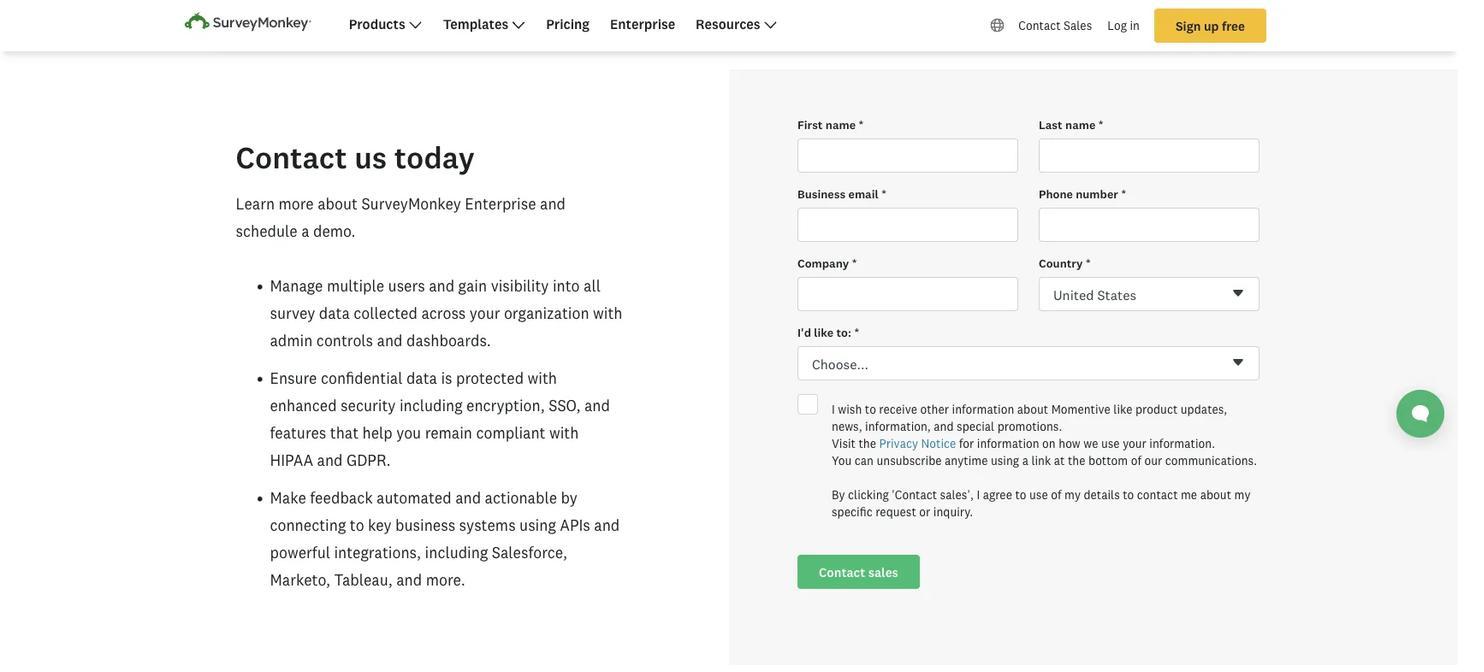 Task type: vqa. For each thing, say whether or not it's contained in the screenshot.
systems
yes



Task type: locate. For each thing, give the bounding box(es) containing it.
like inside the i wish to receive other information about momentive like product updates, news, information, and special promotions. visit the privacy notice for information on how we use your information. you can unsubscribe anytime using a link at the bottom of our communications.
[[1114, 403, 1133, 417]]

me
[[1181, 488, 1197, 502]]

1 horizontal spatial using
[[991, 454, 1019, 468]]

chevron down image for templates
[[512, 18, 526, 32]]

2 name from the left
[[1065, 117, 1096, 132]]

sales
[[868, 565, 898, 580]]

chevron down image right products
[[409, 18, 422, 32]]

1 horizontal spatial i
[[977, 488, 980, 502]]

0 horizontal spatial my
[[1065, 488, 1081, 502]]

1 vertical spatial gain
[[458, 277, 487, 296]]

i left wish at right bottom
[[832, 403, 835, 417]]

2 chevron down image from the left
[[512, 18, 526, 32]]

0 vertical spatial with
[[593, 305, 623, 323]]

sso,
[[549, 397, 581, 415]]

0 vertical spatial information
[[952, 403, 1014, 417]]

1 chevron down image from the left
[[409, 18, 422, 32]]

chevron down image for products
[[409, 18, 422, 32]]

contact sales link
[[798, 555, 920, 590]]

0 horizontal spatial of
[[1051, 488, 1062, 502]]

enterprise
[[610, 16, 675, 32], [465, 195, 536, 214]]

by
[[561, 490, 578, 508]]

1 vertical spatial about
[[1017, 403, 1048, 417]]

1 horizontal spatial gain
[[852, 0, 880, 3]]

and
[[678, 12, 703, 30], [856, 12, 881, 30], [540, 195, 566, 214], [429, 277, 455, 296], [377, 332, 403, 350], [584, 397, 610, 415], [934, 420, 954, 434], [317, 452, 343, 470], [455, 490, 481, 508], [594, 517, 620, 535], [396, 572, 422, 590]]

to left "key"
[[350, 517, 364, 535]]

1 horizontal spatial data
[[406, 370, 437, 388]]

enterprise down empowers
[[610, 16, 675, 32]]

automated
[[377, 490, 452, 508]]

2 vertical spatial the
[[1068, 454, 1086, 468]]

key
[[368, 517, 392, 535]]

about up the demo.
[[318, 195, 358, 214]]

using inside make feedback automated and actionable by connecting to key business systems using apis and powerful integrations, including salesforce, marketo, tableau, and more.
[[520, 517, 556, 535]]

using up salesforce, in the bottom left of the page
[[520, 517, 556, 535]]

1 vertical spatial information
[[977, 437, 1039, 451]]

more.
[[426, 572, 465, 590]]

into
[[553, 277, 580, 296]]

you
[[832, 454, 852, 468]]

a down more
[[301, 223, 309, 241]]

visibility
[[491, 277, 549, 296]]

the
[[707, 12, 730, 30], [859, 437, 876, 451], [1068, 454, 1086, 468]]

0 horizontal spatial i
[[832, 403, 835, 417]]

powerful
[[270, 544, 330, 563]]

1 horizontal spatial my
[[1234, 488, 1251, 502]]

0 horizontal spatial about
[[318, 195, 358, 214]]

including
[[400, 397, 463, 415], [425, 544, 488, 563]]

our
[[1145, 454, 1162, 468]]

including up more.
[[425, 544, 488, 563]]

use down link on the right bottom
[[1030, 488, 1048, 502]]

at right link on the right bottom
[[1054, 454, 1065, 468]]

use inside by clicking 'contact sales', i agree to use of my details to contact me about my specific request or inquiry.
[[1030, 488, 1048, 502]]

a left link on the right bottom
[[1022, 454, 1029, 468]]

admin
[[270, 332, 313, 350]]

0 vertical spatial i
[[832, 403, 835, 417]]

your right across
[[470, 305, 500, 323]]

country
[[1039, 256, 1083, 270]]

i wish to receive other information about momentive like product updates, news, information, and special promotions. visit the privacy notice for information on how we use your information. you can unsubscribe anytime using a link at the bottom of our communications.
[[832, 403, 1257, 468]]

0 vertical spatial about
[[318, 195, 358, 214]]

confidential
[[321, 370, 403, 388]]

to right wish at right bottom
[[865, 403, 876, 417]]

1 vertical spatial use
[[1030, 488, 1048, 502]]

controls
[[317, 332, 373, 350]]

1 horizontal spatial name
[[1065, 117, 1096, 132]]

name right first
[[826, 117, 856, 132]]

chevron down image right templates
[[512, 18, 526, 32]]

1 horizontal spatial like
[[1114, 403, 1133, 417]]

1 vertical spatial the
[[859, 437, 876, 451]]

1 my from the left
[[1065, 488, 1081, 502]]

learn
[[236, 195, 275, 214]]

with down sso,
[[549, 424, 579, 443]]

can
[[855, 454, 874, 468]]

* right "number"
[[1121, 187, 1127, 201]]

at inside empowers organizations to gain insights from customers, employees, and the market—securely and at scale.
[[885, 12, 899, 30]]

0 vertical spatial of
[[1131, 454, 1142, 468]]

First name * text field
[[798, 139, 1018, 173]]

i left agree
[[977, 488, 980, 502]]

chevron down image
[[764, 18, 777, 32]]

and up into
[[540, 195, 566, 214]]

1 vertical spatial of
[[1051, 488, 1062, 502]]

privacy notice link
[[879, 437, 956, 451]]

that
[[330, 424, 359, 443]]

1 horizontal spatial about
[[1017, 403, 1048, 417]]

1 horizontal spatial a
[[1022, 454, 1029, 468]]

0 horizontal spatial your
[[470, 305, 500, 323]]

1 horizontal spatial your
[[1123, 437, 1147, 451]]

1 vertical spatial your
[[1123, 437, 1147, 451]]

using up agree
[[991, 454, 1019, 468]]

1 horizontal spatial chevron down image
[[512, 18, 526, 32]]

0 vertical spatial a
[[301, 223, 309, 241]]

schedule
[[236, 223, 298, 241]]

0 horizontal spatial gain
[[458, 277, 487, 296]]

by clicking 'contact sales', i agree to use of my details to contact me about my specific request or inquiry.
[[832, 488, 1251, 519]]

0 horizontal spatial using
[[520, 517, 556, 535]]

'contact
[[892, 488, 937, 502]]

0 horizontal spatial at
[[885, 12, 899, 30]]

your inside manage multiple users and gain visibility into all survey data collected across your organization with admin controls and dashboards.
[[470, 305, 500, 323]]

to up market—securely
[[833, 0, 848, 3]]

name for first
[[826, 117, 856, 132]]

0 horizontal spatial contact
[[236, 139, 347, 176]]

and left 'scale.'
[[856, 12, 881, 30]]

1 horizontal spatial of
[[1131, 454, 1142, 468]]

0 vertical spatial your
[[470, 305, 500, 323]]

of down link on the right bottom
[[1051, 488, 1062, 502]]

name for last
[[1065, 117, 1096, 132]]

like left product
[[1114, 403, 1133, 417]]

0 horizontal spatial the
[[707, 12, 730, 30]]

last
[[1039, 117, 1063, 132]]

name
[[826, 117, 856, 132], [1065, 117, 1096, 132]]

2 horizontal spatial about
[[1200, 488, 1231, 502]]

enterprise link
[[610, 16, 675, 32]]

data inside ensure confidential data is protected with enhanced security including encryption, sso, and features that help you remain compliant with hipaa and gdpr.
[[406, 370, 437, 388]]

1 vertical spatial contact
[[236, 139, 347, 176]]

inquiry.
[[933, 505, 973, 519]]

0 vertical spatial data
[[319, 305, 350, 323]]

survey
[[270, 305, 315, 323]]

0 vertical spatial including
[[400, 397, 463, 415]]

business email *
[[798, 187, 887, 201]]

your up our
[[1123, 437, 1147, 451]]

about
[[318, 195, 358, 214], [1017, 403, 1048, 417], [1200, 488, 1231, 502]]

my left details
[[1065, 488, 1081, 502]]

* right to:
[[854, 325, 860, 340]]

and down that
[[317, 452, 343, 470]]

with
[[593, 305, 623, 323], [528, 370, 557, 388], [549, 424, 579, 443]]

* right the email
[[881, 187, 887, 201]]

how
[[1059, 437, 1081, 451]]

clicking
[[848, 488, 889, 502]]

*
[[859, 117, 864, 132], [1098, 117, 1104, 132], [881, 187, 887, 201], [1121, 187, 1127, 201], [852, 256, 857, 270], [1086, 256, 1091, 270], [854, 325, 860, 340]]

make
[[270, 490, 306, 508]]

0 vertical spatial use
[[1101, 437, 1120, 451]]

use up bottom
[[1101, 437, 1120, 451]]

enterprise down today
[[465, 195, 536, 214]]

1 vertical spatial like
[[1114, 403, 1133, 417]]

0 vertical spatial the
[[707, 12, 730, 30]]

2 vertical spatial contact
[[819, 565, 865, 580]]

employees,
[[596, 12, 674, 30]]

at down insights
[[885, 12, 899, 30]]

name right last
[[1065, 117, 1096, 132]]

1 horizontal spatial contact
[[819, 565, 865, 580]]

including inside make feedback automated and actionable by connecting to key business systems using apis and powerful integrations, including salesforce, marketo, tableau, and more.
[[425, 544, 488, 563]]

tableau,
[[334, 572, 393, 590]]

collected
[[354, 305, 418, 323]]

of left our
[[1131, 454, 1142, 468]]

with up sso,
[[528, 370, 557, 388]]

users
[[388, 277, 425, 296]]

and left more.
[[396, 572, 422, 590]]

my down "communications."
[[1234, 488, 1251, 502]]

about up promotions.
[[1017, 403, 1048, 417]]

1 vertical spatial a
[[1022, 454, 1029, 468]]

2 vertical spatial with
[[549, 424, 579, 443]]

information down promotions.
[[977, 437, 1039, 451]]

1 horizontal spatial use
[[1101, 437, 1120, 451]]

0 horizontal spatial name
[[826, 117, 856, 132]]

united states
[[1053, 287, 1136, 303]]

about right me
[[1200, 488, 1231, 502]]

a inside learn more about surveymonkey enterprise and schedule a demo.
[[301, 223, 309, 241]]

sign
[[1176, 18, 1201, 33]]

0 vertical spatial enterprise
[[610, 16, 675, 32]]

0 vertical spatial using
[[991, 454, 1019, 468]]

1 vertical spatial using
[[520, 517, 556, 535]]

2 vertical spatial about
[[1200, 488, 1231, 502]]

and right sso,
[[584, 397, 610, 415]]

1 vertical spatial data
[[406, 370, 437, 388]]

contact
[[1137, 488, 1178, 502]]

the up can
[[859, 437, 876, 451]]

1 horizontal spatial at
[[1054, 454, 1065, 468]]

and down collected
[[377, 332, 403, 350]]

and up notice at the bottom right of the page
[[934, 420, 954, 434]]

data left 'is'
[[406, 370, 437, 388]]

to right agree
[[1015, 488, 1027, 502]]

gain up across
[[458, 277, 487, 296]]

sales
[[1064, 19, 1092, 33]]

wish
[[838, 403, 862, 417]]

states
[[1098, 287, 1136, 303]]

the down empowers
[[707, 12, 730, 30]]

including down 'is'
[[400, 397, 463, 415]]

you
[[396, 424, 421, 443]]

specific
[[832, 505, 873, 519]]

your
[[470, 305, 500, 323], [1123, 437, 1147, 451]]

with down all
[[593, 305, 623, 323]]

1 vertical spatial i
[[977, 488, 980, 502]]

to right details
[[1123, 488, 1134, 502]]

0 horizontal spatial enterprise
[[465, 195, 536, 214]]

choose...
[[812, 356, 869, 373]]

1 vertical spatial enterprise
[[465, 195, 536, 214]]

and inside learn more about surveymonkey enterprise and schedule a demo.
[[540, 195, 566, 214]]

1 horizontal spatial the
[[859, 437, 876, 451]]

1 vertical spatial including
[[425, 544, 488, 563]]

company *
[[798, 256, 857, 270]]

gain inside manage multiple users and gain visibility into all survey data collected across your organization with admin controls and dashboards.
[[458, 277, 487, 296]]

information.
[[1150, 437, 1215, 451]]

2 horizontal spatial contact
[[1019, 19, 1061, 33]]

1 name from the left
[[826, 117, 856, 132]]

information up special at the right bottom
[[952, 403, 1014, 417]]

customers,
[[515, 12, 592, 30]]

scale.
[[903, 12, 943, 30]]

1 vertical spatial at
[[1054, 454, 1065, 468]]

up
[[1204, 18, 1219, 33]]

data up controls
[[319, 305, 350, 323]]

and right apis
[[594, 517, 620, 535]]

of inside by clicking 'contact sales', i agree to use of my details to contact me about my specific request or inquiry.
[[1051, 488, 1062, 502]]

0 horizontal spatial use
[[1030, 488, 1048, 502]]

0 horizontal spatial a
[[301, 223, 309, 241]]

0 horizontal spatial chevron down image
[[409, 18, 422, 32]]

using
[[991, 454, 1019, 468], [520, 517, 556, 535]]

1 horizontal spatial enterprise
[[610, 16, 675, 32]]

contact for contact sales
[[819, 565, 865, 580]]

the down how
[[1068, 454, 1086, 468]]

like right i'd
[[814, 325, 834, 340]]

business
[[798, 187, 846, 201]]

0 vertical spatial at
[[885, 12, 899, 30]]

about inside by clicking 'contact sales', i agree to use of my details to contact me about my specific request or inquiry.
[[1200, 488, 1231, 502]]

and up across
[[429, 277, 455, 296]]

chevron down image
[[409, 18, 422, 32], [512, 18, 526, 32]]

0 vertical spatial contact
[[1019, 19, 1061, 33]]

0 horizontal spatial like
[[814, 325, 834, 340]]

0 vertical spatial gain
[[852, 0, 880, 3]]

gdpr.
[[347, 452, 391, 470]]

gain left insights
[[852, 0, 880, 3]]

ensure confidential data is protected with enhanced security including encryption, sso, and features that help you remain compliant with hipaa and gdpr.
[[270, 370, 610, 470]]

organizations
[[737, 0, 830, 3]]

a inside the i wish to receive other information about momentive like product updates, news, information, and special promotions. visit the privacy notice for information on how we use your information. you can unsubscribe anytime using a link at the bottom of our communications.
[[1022, 454, 1029, 468]]

actionable
[[485, 490, 557, 508]]

0 horizontal spatial data
[[319, 305, 350, 323]]

my
[[1065, 488, 1081, 502], [1234, 488, 1251, 502]]

receive
[[879, 403, 917, 417]]

Last name * text field
[[1039, 139, 1260, 173]]



Task type: describe. For each thing, give the bounding box(es) containing it.
contact for contact sales
[[1019, 19, 1061, 33]]

at inside the i wish to receive other information about momentive like product updates, news, information, and special promotions. visit the privacy notice for information on how we use your information. you can unsubscribe anytime using a link at the bottom of our communications.
[[1054, 454, 1065, 468]]

connecting
[[270, 517, 346, 535]]

resources
[[696, 16, 760, 32]]

hipaa
[[270, 452, 313, 470]]

help
[[362, 424, 393, 443]]

language picker image
[[990, 18, 1004, 32]]

last name *
[[1039, 117, 1104, 132]]

* right country
[[1086, 256, 1091, 270]]

communications.
[[1165, 454, 1257, 468]]

log in link
[[1100, 9, 1148, 43]]

2 horizontal spatial the
[[1068, 454, 1086, 468]]

bottom
[[1089, 454, 1128, 468]]

updates,
[[1181, 403, 1227, 417]]

log in
[[1108, 19, 1140, 33]]

contact sales
[[1019, 19, 1092, 33]]

to inside the i wish to receive other information about momentive like product updates, news, information, and special promotions. visit the privacy notice for information on how we use your information. you can unsubscribe anytime using a link at the bottom of our communications.
[[865, 403, 876, 417]]

or
[[919, 505, 930, 519]]

market—securely
[[734, 12, 852, 30]]

i'd
[[798, 325, 811, 340]]

phone number *
[[1039, 187, 1127, 201]]

2 my from the left
[[1234, 488, 1251, 502]]

unsubscribe
[[877, 454, 942, 468]]

sales',
[[940, 488, 974, 502]]

news,
[[832, 420, 862, 434]]

number
[[1076, 187, 1118, 201]]

Company * text field
[[798, 277, 1018, 312]]

surveymonkey
[[362, 195, 461, 214]]

remain
[[425, 424, 472, 443]]

contact us today
[[236, 139, 475, 176]]

country *
[[1039, 256, 1091, 270]]

privacy
[[879, 437, 918, 451]]

security
[[341, 397, 396, 415]]

about inside the i wish to receive other information about momentive like product updates, news, information, and special promotions. visit the privacy notice for information on how we use your information. you can unsubscribe anytime using a link at the bottom of our communications.
[[1017, 403, 1048, 417]]

we
[[1084, 437, 1098, 451]]

from
[[942, 0, 974, 3]]

the inside empowers organizations to gain insights from customers, employees, and the market—securely and at scale.
[[707, 12, 730, 30]]

Phone number * text field
[[1039, 208, 1260, 242]]

notice
[[921, 437, 956, 451]]

protected
[[456, 370, 524, 388]]

details
[[1084, 488, 1120, 502]]

i'd like to: *
[[798, 325, 860, 340]]

* right company
[[852, 256, 857, 270]]

first name *
[[798, 117, 864, 132]]

and inside the i wish to receive other information about momentive like product updates, news, information, and special promotions. visit the privacy notice for information on how we use your information. you can unsubscribe anytime using a link at the bottom of our communications.
[[934, 420, 954, 434]]

information,
[[865, 420, 931, 434]]

Select Menu field
[[1039, 277, 1260, 312]]

phone
[[1039, 187, 1073, 201]]

with inside manage multiple users and gain visibility into all survey data collected across your organization with admin controls and dashboards.
[[593, 305, 623, 323]]

by
[[832, 488, 845, 502]]

1 vertical spatial with
[[528, 370, 557, 388]]

in
[[1130, 19, 1140, 33]]

first
[[798, 117, 823, 132]]

features
[[270, 424, 326, 443]]

contact sales
[[819, 565, 898, 580]]

salesforce,
[[492, 544, 568, 563]]

i inside the i wish to receive other information about momentive like product updates, news, information, and special promotions. visit the privacy notice for information on how we use your information. you can unsubscribe anytime using a link at the bottom of our communications.
[[832, 403, 835, 417]]

learn more about surveymonkey enterprise and schedule a demo.
[[236, 195, 566, 241]]

insights
[[884, 0, 938, 3]]

apis
[[560, 517, 590, 535]]

empowers
[[663, 0, 733, 3]]

templates
[[443, 16, 508, 32]]

to inside make feedback automated and actionable by connecting to key business systems using apis and powerful integrations, including salesforce, marketo, tableau, and more.
[[350, 517, 364, 535]]

for
[[959, 437, 974, 451]]

agree
[[983, 488, 1012, 502]]

special
[[957, 420, 995, 434]]

encryption,
[[466, 397, 545, 415]]

your inside the i wish to receive other information about momentive like product updates, news, information, and special promotions. visit the privacy notice for information on how we use your information. you can unsubscribe anytime using a link at the bottom of our communications.
[[1123, 437, 1147, 451]]

about inside learn more about surveymonkey enterprise and schedule a demo.
[[318, 195, 358, 214]]

0 vertical spatial like
[[814, 325, 834, 340]]

email
[[849, 187, 879, 201]]

* right first
[[859, 117, 864, 132]]

use inside the i wish to receive other information about momentive like product updates, news, information, and special promotions. visit the privacy notice for information on how we use your information. you can unsubscribe anytime using a link at the bottom of our communications.
[[1101, 437, 1120, 451]]

sign up free link
[[1154, 9, 1267, 43]]

enterprise inside learn more about surveymonkey enterprise and schedule a demo.
[[465, 195, 536, 214]]

manage
[[270, 277, 323, 296]]

contact sales link
[[1011, 9, 1100, 43]]

systems
[[459, 517, 516, 535]]

multiple
[[327, 277, 384, 296]]

pricing link
[[546, 16, 590, 32]]

Business email * text field
[[798, 208, 1018, 242]]

visit
[[832, 437, 856, 451]]

sign up free
[[1176, 18, 1245, 33]]

and down empowers
[[678, 12, 703, 30]]

including inside ensure confidential data is protected with enhanced security including encryption, sso, and features that help you remain compliant with hipaa and gdpr.
[[400, 397, 463, 415]]

using inside the i wish to receive other information about momentive like product updates, news, information, and special promotions. visit the privacy notice for information on how we use your information. you can unsubscribe anytime using a link at the bottom of our communications.
[[991, 454, 1019, 468]]

ensure
[[270, 370, 317, 388]]

other
[[920, 403, 949, 417]]

gain inside empowers organizations to gain insights from customers, employees, and the market—securely and at scale.
[[852, 0, 880, 3]]

us
[[354, 139, 387, 176]]

empowers organizations to gain insights from customers, employees, and the market—securely and at scale.
[[515, 0, 974, 30]]

feedback
[[310, 490, 373, 508]]

and up the systems
[[455, 490, 481, 508]]

business
[[395, 517, 455, 535]]

across
[[421, 305, 466, 323]]

i inside by clicking 'contact sales', i agree to use of my details to contact me about my specific request or inquiry.
[[977, 488, 980, 502]]

momentive
[[1051, 403, 1111, 417]]

pricing
[[546, 16, 590, 32]]

data inside manage multiple users and gain visibility into all survey data collected across your organization with admin controls and dashboards.
[[319, 305, 350, 323]]

demo.
[[313, 223, 356, 241]]

Select Menu field
[[798, 347, 1260, 382]]

product
[[1136, 403, 1178, 417]]

of inside the i wish to receive other information about momentive like product updates, news, information, and special promotions. visit the privacy notice for information on how we use your information. you can unsubscribe anytime using a link at the bottom of our communications.
[[1131, 454, 1142, 468]]

on
[[1042, 437, 1056, 451]]

dashboards.
[[407, 332, 491, 350]]

* right last
[[1098, 117, 1104, 132]]

to inside empowers organizations to gain insights from customers, employees, and the market—securely and at scale.
[[833, 0, 848, 3]]

today
[[394, 139, 475, 176]]

integrations,
[[334, 544, 421, 563]]

link
[[1032, 454, 1051, 468]]

contact for contact us today
[[236, 139, 347, 176]]

marketo,
[[270, 572, 330, 590]]



